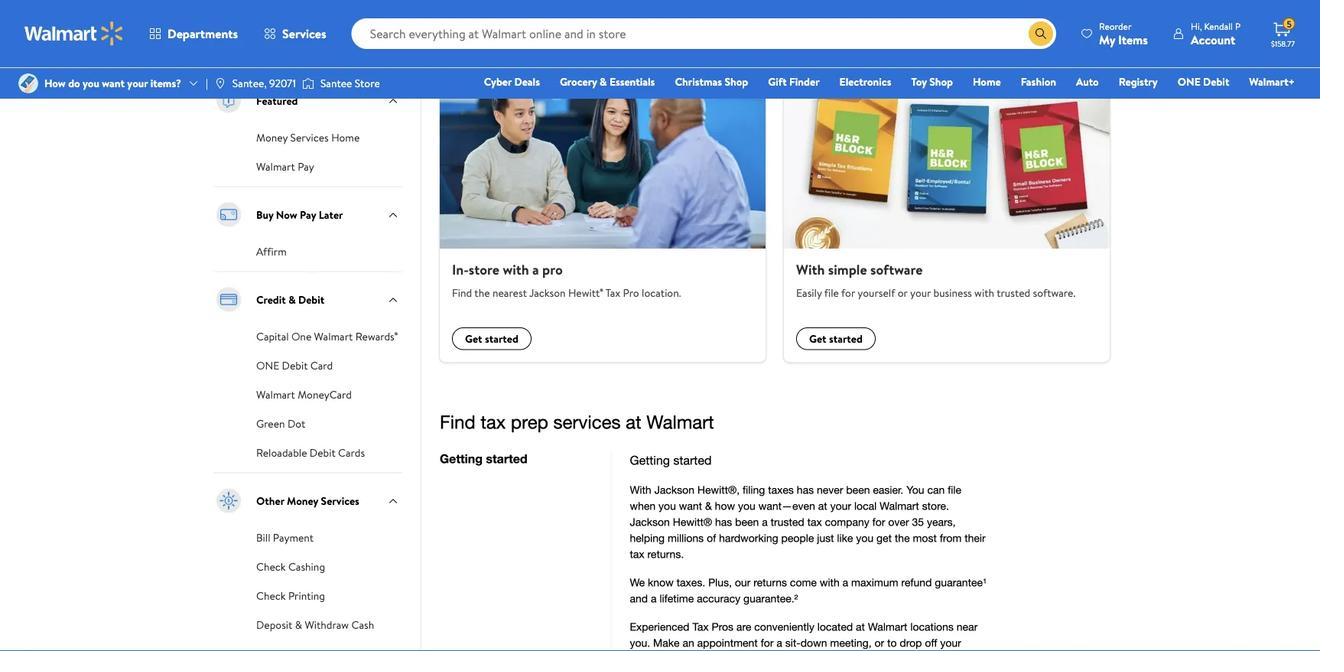 Task type: locate. For each thing, give the bounding box(es) containing it.
one down account
[[1178, 74, 1201, 89]]

affirm link
[[256, 242, 287, 259]]

grocery & essentials link
[[553, 73, 662, 90]]

2 vertical spatial &
[[295, 617, 302, 632]]

get started inside the with simple software list item
[[810, 331, 863, 346]]

home down santee store
[[331, 130, 360, 145]]

check printing
[[256, 588, 325, 603]]

shop right the toy
[[930, 74, 953, 89]]

check for check printing
[[256, 588, 286, 603]]

bill payment link
[[256, 529, 314, 545]]

grocery & essentials
[[560, 74, 655, 89]]

0 vertical spatial your
[[127, 76, 148, 91]]

toy
[[912, 74, 927, 89]]

hewitt®
[[569, 285, 604, 300]]

p
[[1236, 20, 1241, 33]]

money for money services home
[[256, 130, 288, 145]]

auto
[[1077, 74, 1099, 89]]

0 vertical spatial with
[[503, 260, 529, 279]]

find
[[452, 285, 472, 300]]

location.
[[642, 285, 681, 300]]

get started down the
[[465, 331, 519, 346]]

1 get from the left
[[465, 331, 483, 346]]

 image right |
[[214, 77, 226, 90]]

$158.77
[[1272, 38, 1296, 49]]

money right the other
[[287, 494, 319, 508]]

0 horizontal spatial get
[[465, 331, 483, 346]]

0 horizontal spatial file
[[532, 32, 554, 53]]

nearest
[[493, 285, 527, 300]]

software.
[[1034, 285, 1076, 300]]

gift finder link
[[762, 73, 827, 90]]

0 vertical spatial pay
[[298, 159, 314, 174]]

credit & debit image
[[214, 284, 244, 315]]

essentials
[[610, 74, 655, 89]]

2 vertical spatial walmart
[[256, 387, 295, 402]]

home
[[973, 74, 1001, 89], [331, 130, 360, 145]]

in-store with a pro list item
[[431, 66, 775, 362]]

1 vertical spatial home
[[331, 130, 360, 145]]

services
[[282, 25, 326, 42], [254, 32, 304, 51], [290, 130, 329, 145], [321, 494, 360, 508]]

money up walmart pay 'link'
[[256, 130, 288, 145]]

0 horizontal spatial one
[[256, 358, 280, 373]]

1 horizontal spatial file
[[825, 285, 839, 300]]

cyber
[[484, 74, 512, 89]]

walmart inside 'link'
[[256, 159, 295, 174]]

can
[[505, 32, 528, 53]]

0 vertical spatial &
[[600, 74, 607, 89]]

started down the for
[[830, 331, 863, 346]]

get started inside "in-store with a pro" list item
[[465, 331, 519, 346]]

your right or
[[911, 285, 932, 300]]

in-
[[452, 260, 469, 279]]

deals
[[515, 74, 540, 89]]

started inside the with simple software list item
[[830, 331, 863, 346]]

pay down money services home
[[298, 159, 314, 174]]

toy shop
[[912, 74, 953, 89]]

check down bill
[[256, 559, 286, 574]]

0 horizontal spatial home
[[331, 130, 360, 145]]

later
[[319, 207, 343, 222]]

santee store
[[321, 76, 380, 91]]

1 horizontal spatial home
[[973, 74, 1001, 89]]

walmart
[[256, 159, 295, 174], [314, 329, 353, 344], [256, 387, 295, 402]]

registry
[[1119, 74, 1158, 89]]

finder
[[790, 74, 820, 89]]

walmart pay link
[[256, 157, 314, 174]]

get for in-
[[465, 331, 483, 346]]

 image right 92071
[[302, 76, 314, 91]]

& for deposit
[[295, 617, 302, 632]]

with inside with simple software easily file for yourself or your business with trusted software.
[[975, 285, 995, 300]]

1 vertical spatial with
[[975, 285, 995, 300]]

or
[[898, 285, 908, 300]]

0 vertical spatial check
[[256, 559, 286, 574]]

bill
[[256, 530, 271, 545]]

2 get from the left
[[810, 331, 827, 346]]

 image
[[302, 76, 314, 91], [214, 77, 226, 90]]

list
[[431, 66, 1120, 362]]

1 vertical spatial check
[[256, 588, 286, 603]]

credit & debit
[[256, 292, 325, 307]]

1 vertical spatial your
[[911, 285, 932, 300]]

1 horizontal spatial you
[[478, 32, 501, 53]]

moneycard
[[298, 387, 352, 402]]

2 get started from the left
[[810, 331, 863, 346]]

get down the
[[465, 331, 483, 346]]

& right grocery
[[600, 74, 607, 89]]

list containing in-store with a pro
[[431, 66, 1120, 362]]

debit left cards
[[310, 445, 336, 460]]

gift finder
[[768, 74, 820, 89]]

1 horizontal spatial get
[[810, 331, 827, 346]]

2 started from the left
[[830, 331, 863, 346]]

1 shop from the left
[[725, 74, 749, 89]]

check up deposit
[[256, 588, 286, 603]]

check printing link
[[256, 587, 325, 604]]

debit down account
[[1204, 74, 1230, 89]]

0 horizontal spatial you
[[83, 76, 99, 91]]

started
[[485, 331, 519, 346], [830, 331, 863, 346]]

0 vertical spatial home
[[973, 74, 1001, 89]]

walmart pay
[[256, 159, 314, 174]]

debit left card
[[282, 358, 308, 373]]

&
[[600, 74, 607, 89], [289, 292, 296, 307], [295, 617, 302, 632]]

walmart up card
[[314, 329, 353, 344]]

your
[[127, 76, 148, 91], [911, 285, 932, 300]]

started down the nearest on the left top
[[485, 331, 519, 346]]

1 horizontal spatial shop
[[930, 74, 953, 89]]

green dot
[[256, 416, 306, 431]]

money up santee,
[[210, 32, 251, 51]]

money
[[210, 32, 251, 51], [256, 130, 288, 145], [287, 494, 319, 508]]

1 horizontal spatial started
[[830, 331, 863, 346]]

debit for one debit
[[1204, 74, 1230, 89]]

shop right christmas
[[725, 74, 749, 89]]

debit up one
[[298, 292, 325, 307]]

1 check from the top
[[256, 559, 286, 574]]

toy shop link
[[905, 73, 960, 90]]

1 horizontal spatial get started
[[810, 331, 863, 346]]

home left fashion
[[973, 74, 1001, 89]]

get inside "in-store with a pro" list item
[[465, 331, 483, 346]]

file left the for
[[825, 285, 839, 300]]

walmart down money services home
[[256, 159, 295, 174]]

check
[[256, 559, 286, 574], [256, 588, 286, 603]]

0 vertical spatial you
[[478, 32, 501, 53]]

one debit card link
[[256, 356, 333, 373]]

1 vertical spatial money
[[256, 130, 288, 145]]

get started down the for
[[810, 331, 863, 346]]

departments button
[[136, 15, 251, 52]]

payment
[[273, 530, 314, 545]]

pro
[[623, 285, 640, 300]]

other
[[256, 494, 285, 508]]

& inside 'link'
[[600, 74, 607, 89]]

1 horizontal spatial one
[[1178, 74, 1201, 89]]

cards
[[338, 445, 365, 460]]

get started
[[465, 331, 519, 346], [810, 331, 863, 346]]

1 vertical spatial one
[[256, 358, 280, 373]]

& right credit
[[289, 292, 296, 307]]

tax
[[606, 285, 621, 300]]

0 vertical spatial walmart
[[256, 159, 295, 174]]

get down the 'easily'
[[810, 331, 827, 346]]

2 check from the top
[[256, 588, 286, 603]]

one down the capital
[[256, 358, 280, 373]]

your right want
[[127, 76, 148, 91]]

1 horizontal spatial your
[[911, 285, 932, 300]]

santee
[[321, 76, 352, 91]]

1 get started from the left
[[465, 331, 519, 346]]

buy now pay later image
[[214, 199, 244, 230]]

with left trusted
[[975, 285, 995, 300]]

file
[[532, 32, 554, 53], [825, 285, 839, 300]]

file right can
[[532, 32, 554, 53]]

you right do
[[83, 76, 99, 91]]

my
[[1100, 31, 1116, 48]]

walmart for walmart pay
[[256, 159, 295, 174]]

1 horizontal spatial with
[[975, 285, 995, 300]]

debit inside the reloadable debit cards link
[[310, 445, 336, 460]]

now
[[276, 207, 297, 222]]

get inside the with simple software list item
[[810, 331, 827, 346]]

0 horizontal spatial started
[[485, 331, 519, 346]]

0 horizontal spatial  image
[[214, 77, 226, 90]]

0 horizontal spatial with
[[503, 260, 529, 279]]

reloadable debit cards link
[[256, 444, 365, 460]]

auto link
[[1070, 73, 1106, 90]]

 image
[[18, 73, 38, 93]]

money services home link
[[256, 128, 360, 145]]

started inside "in-store with a pro" list item
[[485, 331, 519, 346]]

capital
[[256, 329, 289, 344]]

pay
[[298, 159, 314, 174], [300, 207, 316, 222]]

with left a
[[503, 260, 529, 279]]

1 horizontal spatial  image
[[302, 76, 314, 91]]

pay right now
[[300, 207, 316, 222]]

0 horizontal spatial shop
[[725, 74, 749, 89]]

christmas shop
[[675, 74, 749, 89]]

one debit card
[[256, 358, 333, 373]]

0 horizontal spatial get started
[[465, 331, 519, 346]]

debit inside one debit card link
[[282, 358, 308, 373]]

2 shop from the left
[[930, 74, 953, 89]]

2 vertical spatial money
[[287, 494, 319, 508]]

0 vertical spatial money
[[210, 32, 251, 51]]

1 vertical spatial &
[[289, 292, 296, 307]]

departments
[[168, 25, 238, 42]]

get started for a
[[465, 331, 519, 346]]

& right deposit
[[295, 617, 302, 632]]

get
[[465, 331, 483, 346], [810, 331, 827, 346]]

walmart up green dot link
[[256, 387, 295, 402]]

0 vertical spatial one
[[1178, 74, 1201, 89]]

trusted
[[997, 285, 1031, 300]]

you
[[478, 32, 501, 53], [83, 76, 99, 91]]

debit inside one debit link
[[1204, 74, 1230, 89]]

shop
[[725, 74, 749, 89], [930, 74, 953, 89]]

for
[[842, 285, 856, 300]]

1 vertical spatial file
[[825, 285, 839, 300]]

items
[[1119, 31, 1149, 48]]

you left can
[[478, 32, 501, 53]]

christmas
[[675, 74, 722, 89]]

1 started from the left
[[485, 331, 519, 346]]



Task type: describe. For each thing, give the bounding box(es) containing it.
walmart+
[[1250, 74, 1296, 89]]

home link
[[966, 73, 1008, 90]]

money services
[[210, 32, 304, 51]]

0 horizontal spatial your
[[127, 76, 148, 91]]

get for with
[[810, 331, 827, 346]]

credit
[[256, 292, 286, 307]]

rewards®
[[356, 329, 398, 344]]

capital one walmart rewards®
[[256, 329, 398, 344]]

walmart+ link
[[1243, 73, 1302, 90]]

cyber deals
[[484, 74, 540, 89]]

easily
[[797, 285, 822, 300]]

business
[[934, 285, 972, 300]]

check for check cashing
[[256, 559, 286, 574]]

with simple software easily file for yourself or your business with trusted software.
[[797, 260, 1076, 300]]

|
[[206, 76, 208, 91]]

jackson
[[529, 285, 566, 300]]

featured
[[256, 93, 298, 108]]

santee, 92071
[[233, 76, 296, 91]]

 image for santee store
[[302, 76, 314, 91]]

other money services image
[[214, 486, 244, 516]]

0 vertical spatial file
[[532, 32, 554, 53]]

how
[[44, 76, 66, 91]]

one for one debit
[[1178, 74, 1201, 89]]

started for easily
[[830, 331, 863, 346]]

& for credit
[[289, 292, 296, 307]]

buy
[[256, 207, 274, 222]]

deposit
[[256, 617, 293, 632]]

deposit & withdraw cash link
[[256, 616, 374, 633]]

kendall
[[1205, 20, 1234, 33]]

in-store with a pro find the nearest jackson hewitt® tax pro location.
[[452, 260, 681, 300]]

pay inside walmart pay 'link'
[[298, 159, 314, 174]]

reorder my items
[[1100, 20, 1149, 48]]

walmart image
[[24, 21, 124, 46]]

pro
[[543, 260, 563, 279]]

christmas shop link
[[668, 73, 755, 90]]

one debit link
[[1171, 73, 1237, 90]]

deposit & withdraw cash
[[256, 617, 374, 632]]

one for one debit card
[[256, 358, 280, 373]]

how do you want your items?
[[44, 76, 181, 91]]

money services home
[[256, 130, 360, 145]]

do
[[68, 76, 80, 91]]

registry link
[[1112, 73, 1165, 90]]

ways you can file
[[440, 32, 554, 53]]

 image for santee, 92071
[[214, 77, 226, 90]]

want
[[102, 76, 125, 91]]

items?
[[151, 76, 181, 91]]

store
[[355, 76, 380, 91]]

reloadable
[[256, 445, 307, 460]]

shop for christmas shop
[[725, 74, 749, 89]]

hi, kendall p account
[[1191, 20, 1241, 48]]

ways
[[440, 32, 474, 53]]

check cashing
[[256, 559, 325, 574]]

grocery
[[560, 74, 597, 89]]

withdraw
[[305, 617, 349, 632]]

check cashing link
[[256, 558, 325, 574]]

1 vertical spatial walmart
[[314, 329, 353, 344]]

debit for reloadable debit cards
[[310, 445, 336, 460]]

other money services
[[256, 494, 360, 508]]

your inside with simple software easily file for yourself or your business with trusted software.
[[911, 285, 932, 300]]

with simple software list item
[[775, 66, 1120, 362]]

one debit
[[1178, 74, 1230, 89]]

started for a
[[485, 331, 519, 346]]

account
[[1191, 31, 1236, 48]]

reorder
[[1100, 20, 1132, 33]]

money for money services
[[210, 32, 251, 51]]

debit for one debit card
[[282, 358, 308, 373]]

gift
[[768, 74, 787, 89]]

software
[[871, 260, 923, 279]]

hi,
[[1191, 20, 1203, 33]]

one
[[292, 329, 312, 344]]

5
[[1287, 17, 1293, 30]]

walmart moneycard link
[[256, 385, 352, 402]]

get started for easily
[[810, 331, 863, 346]]

simple
[[829, 260, 868, 279]]

1 vertical spatial pay
[[300, 207, 316, 222]]

printing
[[288, 588, 325, 603]]

walmart for walmart moneycard
[[256, 387, 295, 402]]

a
[[533, 260, 539, 279]]

file inside with simple software easily file for yourself or your business with trusted software.
[[825, 285, 839, 300]]

bill payment
[[256, 530, 314, 545]]

buy now pay later
[[256, 207, 343, 222]]

shop for toy shop
[[930, 74, 953, 89]]

1 vertical spatial you
[[83, 76, 99, 91]]

green
[[256, 416, 285, 431]]

the
[[475, 285, 490, 300]]

services button
[[251, 15, 339, 52]]

with
[[797, 260, 825, 279]]

electronics link
[[833, 73, 899, 90]]

services inside dropdown button
[[282, 25, 326, 42]]

& for grocery
[[600, 74, 607, 89]]

walmart moneycard
[[256, 387, 352, 402]]

card
[[311, 358, 333, 373]]

dot
[[288, 416, 306, 431]]

fashion link
[[1014, 73, 1064, 90]]

reloadable debit cards
[[256, 445, 365, 460]]

featured image
[[214, 85, 244, 116]]

Walmart Site-Wide search field
[[352, 18, 1057, 49]]

search icon image
[[1035, 28, 1048, 40]]

with inside in-store with a pro find the nearest jackson hewitt® tax pro location.
[[503, 260, 529, 279]]

yourself
[[858, 285, 896, 300]]

Search search field
[[352, 18, 1057, 49]]



Task type: vqa. For each thing, say whether or not it's contained in the screenshot.
fourth The Product Group from the right
no



